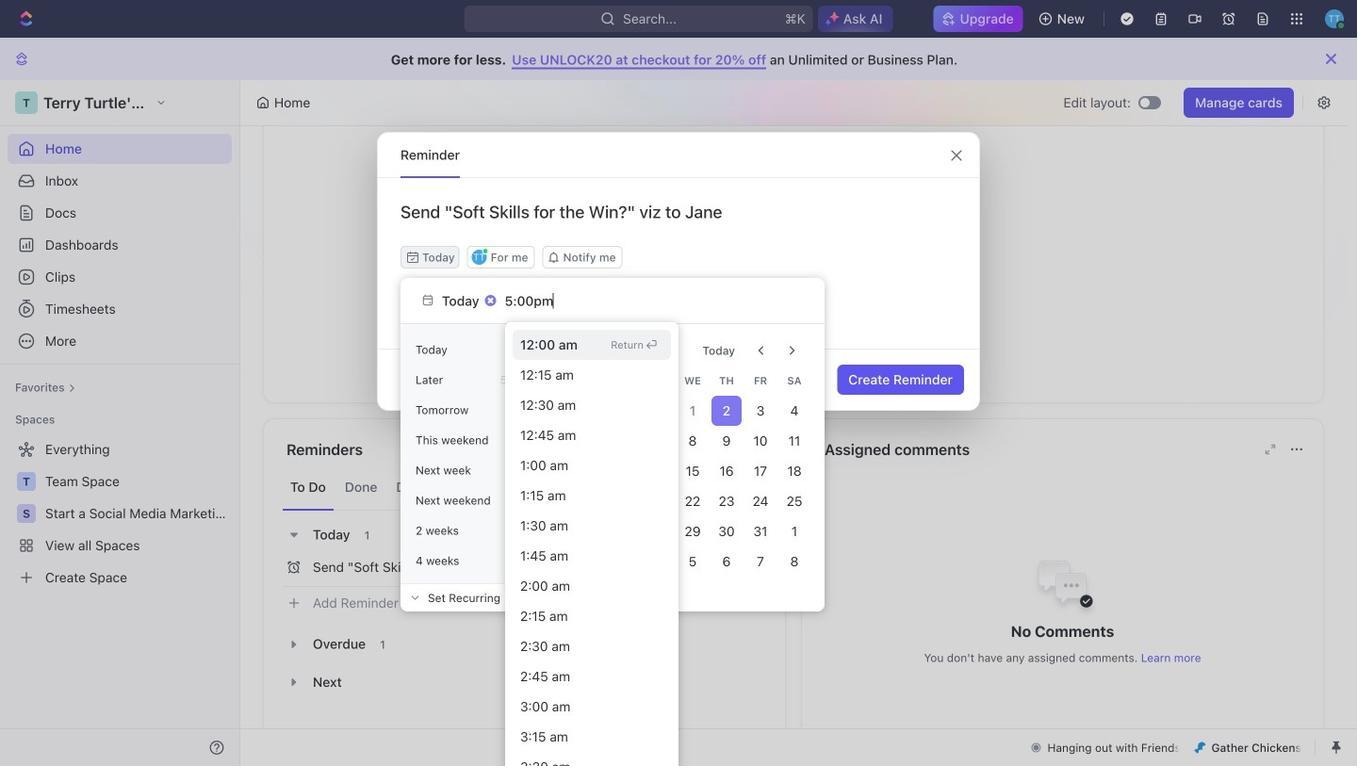 Task type: locate. For each thing, give the bounding box(es) containing it.
tree inside sidebar navigation
[[8, 435, 232, 593]]

tree
[[8, 435, 232, 593]]

tab list
[[283, 465, 766, 511]]

dialog
[[377, 132, 980, 411]]

Due date text field
[[442, 293, 480, 308]]

drumstick bite image
[[1195, 742, 1206, 754]]

sidebar navigation
[[0, 80, 240, 766]]



Task type: describe. For each thing, give the bounding box(es) containing it.
Add time text field
[[505, 293, 561, 308]]

Reminder na﻿me or type '/' for commands text field
[[378, 201, 979, 246]]



Task type: vqa. For each thing, say whether or not it's contained in the screenshot.
'tree'
yes



